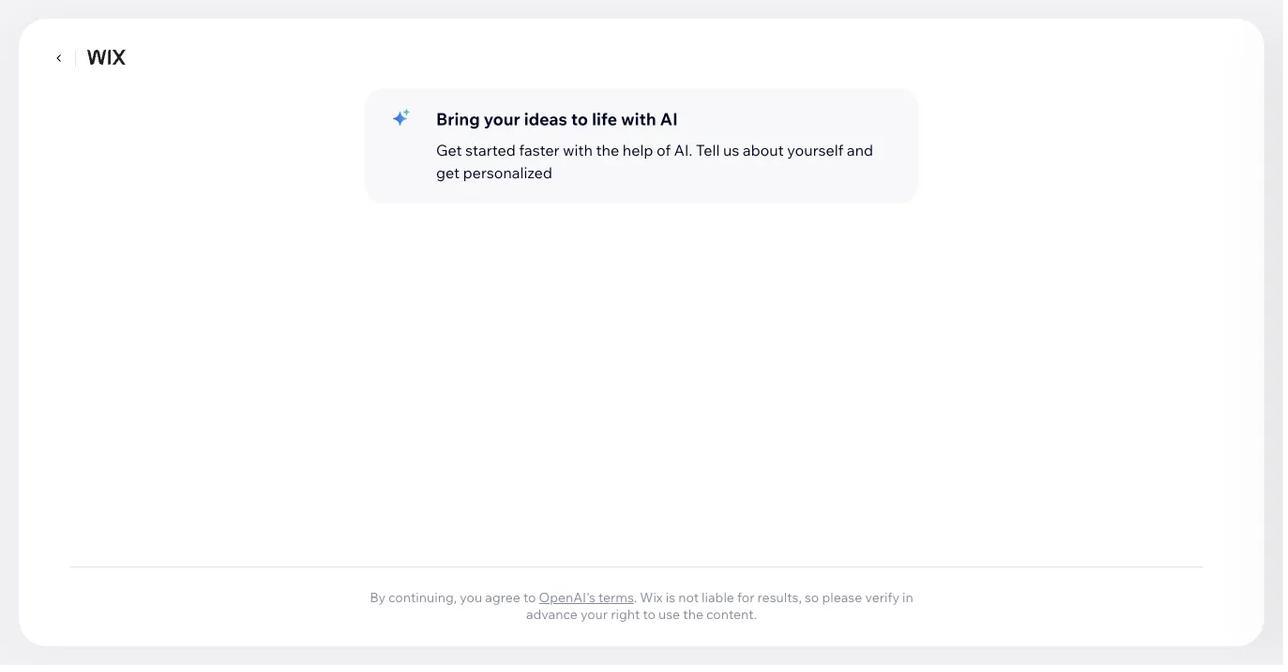 Task type: locate. For each thing, give the bounding box(es) containing it.
to right agree
[[523, 589, 536, 605]]

by
[[370, 589, 385, 605]]

.
[[634, 589, 637, 605]]

0 vertical spatial your
[[484, 108, 520, 129]]

verify
[[865, 589, 900, 605]]

the
[[596, 141, 619, 159], [683, 606, 703, 622]]

2 horizontal spatial to
[[643, 606, 656, 622]]

1 vertical spatial your
[[581, 606, 608, 622]]

yourself
[[787, 141, 844, 159]]

0 horizontal spatial the
[[596, 141, 619, 159]]

the inside . wix is not liable for results, so please verify in advance your right to use the content.
[[683, 606, 703, 622]]

for
[[737, 589, 755, 605]]

2 vertical spatial to
[[643, 606, 656, 622]]

terms
[[598, 589, 634, 605]]

so
[[805, 589, 819, 605]]

use
[[659, 606, 680, 622]]

to left life
[[571, 108, 588, 129]]

the down not
[[683, 606, 703, 622]]

openai's
[[539, 589, 595, 605]]

your down openai's terms link
[[581, 606, 608, 622]]

the inside get started faster with the help of ai. tell us about yourself and get personalized t
[[596, 141, 619, 159]]

0 vertical spatial with
[[621, 108, 656, 129]]

to down the wix
[[643, 606, 656, 622]]

0 horizontal spatial your
[[484, 108, 520, 129]]

openai's terms link
[[539, 589, 634, 605]]

0 horizontal spatial with
[[563, 141, 593, 159]]

1 vertical spatial to
[[523, 589, 536, 605]]

your up started
[[484, 108, 520, 129]]

with
[[621, 108, 656, 129], [563, 141, 593, 159]]

. wix is not liable for results, so please verify in advance your right to use the content.
[[526, 589, 913, 622]]

results,
[[758, 589, 802, 605]]

1 vertical spatial the
[[683, 606, 703, 622]]

t
[[556, 163, 561, 182]]

your
[[484, 108, 520, 129], [581, 606, 608, 622]]

in
[[902, 589, 913, 605]]

wix
[[640, 589, 663, 605]]

get
[[436, 163, 460, 182]]

faster
[[519, 141, 560, 159]]

1 vertical spatial with
[[563, 141, 593, 159]]

1 horizontal spatial with
[[621, 108, 656, 129]]

continuing,
[[388, 589, 457, 605]]

to inside . wix is not liable for results, so please verify in advance your right to use the content.
[[643, 606, 656, 622]]

the left 'help'
[[596, 141, 619, 159]]

with left the ai
[[621, 108, 656, 129]]

1 horizontal spatial your
[[581, 606, 608, 622]]

life
[[592, 108, 617, 129]]

1 horizontal spatial the
[[683, 606, 703, 622]]

to
[[571, 108, 588, 129], [523, 589, 536, 605], [643, 606, 656, 622]]

0 vertical spatial the
[[596, 141, 619, 159]]

1 horizontal spatial to
[[571, 108, 588, 129]]

0 horizontal spatial to
[[523, 589, 536, 605]]

with down bring your ideas to life with ai
[[563, 141, 593, 159]]



Task type: describe. For each thing, give the bounding box(es) containing it.
bring
[[436, 108, 480, 129]]

tell
[[696, 141, 720, 159]]

of
[[657, 141, 671, 159]]

us
[[723, 141, 739, 159]]

agree
[[485, 589, 520, 605]]

liable
[[702, 589, 734, 605]]

please
[[822, 589, 862, 605]]

advance
[[526, 606, 578, 622]]

bring your ideas to life with ai
[[436, 108, 678, 129]]

get
[[436, 141, 462, 159]]

started
[[465, 141, 516, 159]]

ideas
[[524, 108, 567, 129]]

is
[[666, 589, 675, 605]]

personalized
[[463, 163, 552, 182]]

you
[[460, 589, 482, 605]]

with inside get started faster with the help of ai. tell us about yourself and get personalized t
[[563, 141, 593, 159]]

content.
[[706, 606, 757, 622]]

ai.
[[674, 141, 693, 159]]

help
[[623, 141, 653, 159]]

and
[[847, 141, 873, 159]]

get started faster with the help of ai. tell us about yourself and get personalized t
[[436, 141, 873, 182]]

right
[[611, 606, 640, 622]]

your inside . wix is not liable for results, so please verify in advance your right to use the content.
[[581, 606, 608, 622]]

0 vertical spatial to
[[571, 108, 588, 129]]

by continuing, you agree to openai's terms
[[370, 589, 634, 605]]

not
[[678, 589, 699, 605]]

ai
[[660, 108, 678, 129]]

about
[[743, 141, 784, 159]]



Task type: vqa. For each thing, say whether or not it's contained in the screenshot.
Question to the right
no



